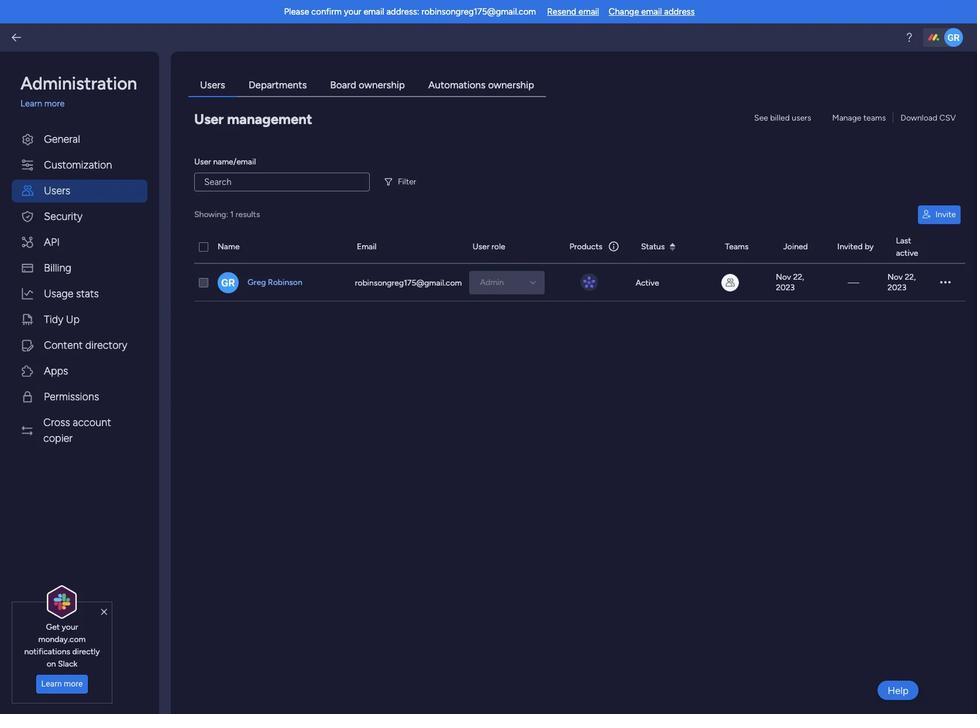 Task type: locate. For each thing, give the bounding box(es) containing it.
user down users link
[[194, 110, 224, 127]]

back to workspace image
[[11, 32, 22, 43]]

0 vertical spatial learn
[[20, 98, 42, 109]]

robinsongreg175@gmail.com
[[422, 6, 536, 17], [355, 277, 462, 287]]

learn down on
[[41, 679, 62, 689]]

showing: 1 results
[[194, 210, 260, 220]]

1 horizontal spatial greg robinson image
[[945, 28, 964, 47]]

resend email
[[547, 6, 600, 17]]

0 horizontal spatial users
[[44, 184, 70, 197]]

1 horizontal spatial ownership
[[488, 79, 534, 91]]

automations ownership link
[[417, 75, 546, 97]]

teams
[[864, 113, 886, 123]]

your up monday.com
[[62, 622, 78, 632]]

row containing nov 22, 2023
[[194, 264, 966, 301]]

22,
[[794, 272, 805, 282], [905, 272, 916, 282]]

0 horizontal spatial greg robinson image
[[218, 272, 239, 293]]

1 vertical spatial users
[[44, 184, 70, 197]]

0 horizontal spatial 2023
[[776, 282, 795, 292]]

ownership inside board ownership link
[[359, 79, 405, 91]]

user role
[[473, 242, 506, 252]]

ownership
[[359, 79, 405, 91], [488, 79, 534, 91]]

0 horizontal spatial nov
[[776, 272, 792, 282]]

security button
[[12, 205, 148, 228]]

2 ownership from the left
[[488, 79, 534, 91]]

resend email link
[[547, 6, 600, 17]]

0 vertical spatial user
[[194, 110, 224, 127]]

nov 22, 2023 down joined
[[776, 272, 805, 292]]

automations
[[429, 79, 486, 91]]

api
[[44, 236, 60, 248]]

email right resend
[[579, 6, 600, 17]]

0 horizontal spatial email
[[364, 6, 384, 17]]

manage teams
[[833, 113, 886, 123]]

user left name/email
[[194, 157, 211, 167]]

email
[[357, 242, 377, 252]]

1 horizontal spatial 2023
[[888, 282, 907, 292]]

grid
[[194, 231, 966, 703]]

content directory
[[44, 339, 127, 352]]

nov 22, 2023 down "active"
[[888, 272, 916, 292]]

0 vertical spatial your
[[344, 6, 362, 17]]

greg robinson
[[248, 277, 302, 287]]

1 email from the left
[[364, 6, 384, 17]]

user for user management
[[194, 110, 224, 127]]

1 horizontal spatial nov
[[888, 272, 903, 282]]

general
[[44, 133, 80, 145]]

greg
[[248, 277, 266, 287]]

1 vertical spatial your
[[62, 622, 78, 632]]

billed
[[771, 113, 790, 123]]

active
[[636, 277, 660, 287]]

v2 surface invite image
[[923, 210, 931, 219]]

email right change
[[642, 6, 662, 17]]

general button
[[12, 128, 148, 151]]

email left the address:
[[364, 6, 384, 17]]

1 2023 from the left
[[776, 282, 795, 292]]

user for user role
[[473, 242, 490, 252]]

2023 down "active"
[[888, 282, 907, 292]]

0 horizontal spatial ownership
[[359, 79, 405, 91]]

add or edit team image
[[722, 274, 739, 291]]

1 vertical spatial learn
[[41, 679, 62, 689]]

your right confirm
[[344, 6, 362, 17]]

0 horizontal spatial your
[[62, 622, 78, 632]]

more down "administration" at left
[[44, 98, 65, 109]]

1 horizontal spatial users
[[200, 79, 225, 91]]

nov
[[776, 272, 792, 282], [888, 272, 903, 282]]

ownership right automations
[[488, 79, 534, 91]]

invite
[[936, 209, 957, 219]]

2 nov from the left
[[888, 272, 903, 282]]

see billed users
[[755, 113, 812, 123]]

2 2023 from the left
[[888, 282, 907, 292]]

2023 down joined
[[776, 282, 795, 292]]

greg robinson image left greg
[[218, 272, 239, 293]]

customization
[[44, 158, 112, 171]]

board ownership link
[[319, 75, 417, 97]]

1 row from the top
[[194, 231, 966, 264]]

1 horizontal spatial your
[[344, 6, 362, 17]]

2 horizontal spatial email
[[642, 6, 662, 17]]

greg robinson image right help image
[[945, 28, 964, 47]]

departments link
[[237, 75, 319, 97]]

ownership inside automations ownership link
[[488, 79, 534, 91]]

learn inside button
[[41, 679, 62, 689]]

please
[[284, 6, 309, 17]]

confirm
[[311, 6, 342, 17]]

1 vertical spatial more
[[64, 679, 83, 689]]

22, down joined
[[794, 272, 805, 282]]

admin
[[480, 277, 504, 287]]

your
[[344, 6, 362, 17], [62, 622, 78, 632]]

users link
[[188, 75, 237, 97]]

permissions button
[[12, 385, 148, 408]]

0 horizontal spatial 22,
[[794, 272, 805, 282]]

see billed users button
[[750, 109, 816, 127]]

grid containing last active
[[194, 231, 966, 703]]

0 vertical spatial users
[[200, 79, 225, 91]]

email
[[364, 6, 384, 17], [579, 6, 600, 17], [642, 6, 662, 17]]

download csv
[[901, 113, 957, 123]]

1 horizontal spatial 22,
[[905, 272, 916, 282]]

change
[[609, 6, 639, 17]]

learn
[[20, 98, 42, 109], [41, 679, 62, 689]]

learn down "administration" at left
[[20, 98, 42, 109]]

0 vertical spatial robinsongreg175@gmail.com
[[422, 6, 536, 17]]

help image
[[904, 32, 916, 43]]

role
[[492, 242, 506, 252]]

1 vertical spatial user
[[194, 157, 211, 167]]

1 ownership from the left
[[359, 79, 405, 91]]

users
[[792, 113, 812, 123]]

2 row from the top
[[194, 264, 966, 301]]

0 vertical spatial greg robinson image
[[945, 28, 964, 47]]

more inside the administration learn more
[[44, 98, 65, 109]]

1 horizontal spatial email
[[579, 6, 600, 17]]

ownership right the board
[[359, 79, 405, 91]]

get your monday.com notifications directly on slack
[[24, 622, 100, 669]]

cross account copier button
[[12, 411, 148, 450]]

nov down joined
[[776, 272, 792, 282]]

row
[[194, 231, 966, 264], [194, 264, 966, 301]]

3 email from the left
[[642, 6, 662, 17]]

0 horizontal spatial nov 22, 2023
[[776, 272, 805, 292]]

1 nov from the left
[[776, 272, 792, 282]]

slack
[[58, 659, 77, 669]]

2 email from the left
[[579, 6, 600, 17]]

learn more button
[[36, 675, 88, 694]]

download
[[901, 113, 938, 123]]

usage
[[44, 287, 73, 300]]

automations ownership
[[429, 79, 534, 91]]

user left role
[[473, 242, 490, 252]]

customization button
[[12, 154, 148, 176]]

more down slack
[[64, 679, 83, 689]]

manage teams button
[[828, 109, 891, 127]]

billing button
[[12, 257, 148, 280]]

users up the security
[[44, 184, 70, 197]]

users
[[200, 79, 225, 91], [44, 184, 70, 197]]

your inside get your monday.com notifications directly on slack
[[62, 622, 78, 632]]

user
[[194, 110, 224, 127], [194, 157, 211, 167], [473, 242, 490, 252]]

invited by
[[838, 242, 874, 252]]

user name/email
[[194, 157, 256, 167]]

1 horizontal spatial nov 22, 2023
[[888, 272, 916, 292]]

greg robinson image
[[945, 28, 964, 47], [218, 272, 239, 293]]

users up user management
[[200, 79, 225, 91]]

22, down "active"
[[905, 272, 916, 282]]

2 vertical spatial user
[[473, 242, 490, 252]]

2023
[[776, 282, 795, 292], [888, 282, 907, 292]]

departments
[[249, 79, 307, 91]]

nov down "active"
[[888, 272, 903, 282]]

stats
[[76, 287, 99, 300]]

help button
[[878, 681, 919, 700]]

0 vertical spatial more
[[44, 98, 65, 109]]

board ownership
[[330, 79, 405, 91]]

row containing last active
[[194, 231, 966, 264]]



Task type: vqa. For each thing, say whether or not it's contained in the screenshot.
download csv
yes



Task type: describe. For each thing, give the bounding box(es) containing it.
invite button
[[919, 205, 961, 224]]

email for resend email
[[579, 6, 600, 17]]

change email address
[[609, 6, 695, 17]]

csv
[[940, 113, 957, 123]]

learn more link
[[20, 97, 148, 110]]

tidy up
[[44, 313, 80, 326]]

v2 ellipsis image
[[941, 277, 951, 288]]

address:
[[387, 6, 420, 17]]

manage
[[833, 113, 862, 123]]

copier
[[43, 432, 73, 445]]

on
[[47, 659, 56, 669]]

name
[[218, 242, 240, 252]]

apps button
[[12, 360, 148, 383]]

results
[[236, 210, 260, 220]]

user for user name/email
[[194, 157, 211, 167]]

name/email
[[213, 157, 256, 167]]

showing:
[[194, 210, 228, 220]]

content
[[44, 339, 83, 352]]

1 vertical spatial robinsongreg175@gmail.com
[[355, 277, 462, 287]]

more inside button
[[64, 679, 83, 689]]

joined
[[784, 242, 808, 252]]

learn more
[[41, 679, 83, 689]]

2 22, from the left
[[905, 272, 916, 282]]

products
[[570, 242, 603, 252]]

1 nov 22, 2023 from the left
[[776, 272, 805, 292]]

notifications
[[24, 647, 70, 657]]

management
[[227, 110, 312, 127]]

filter
[[398, 177, 417, 187]]

see
[[755, 113, 769, 123]]

dapulse x slim image
[[101, 607, 107, 618]]

ownership for board ownership
[[359, 79, 405, 91]]

teams
[[726, 242, 749, 252]]

apps
[[44, 364, 68, 377]]

cross account copier
[[43, 416, 111, 445]]

help
[[888, 685, 909, 696]]

get
[[46, 622, 60, 632]]

Search text field
[[194, 172, 370, 191]]

directly
[[72, 647, 100, 657]]

greg robinson link
[[246, 277, 304, 288]]

filter button
[[382, 173, 424, 191]]

board
[[330, 79, 356, 91]]

download csv button
[[896, 109, 961, 127]]

status
[[641, 242, 665, 252]]

directory
[[85, 339, 127, 352]]

learn inside the administration learn more
[[20, 98, 42, 109]]

usage stats
[[44, 287, 99, 300]]

administration learn more
[[20, 73, 137, 109]]

api button
[[12, 231, 148, 254]]

please confirm your email address: robinsongreg175@gmail.com
[[284, 6, 536, 17]]

monday.com
[[38, 634, 86, 644]]

2 nov 22, 2023 from the left
[[888, 272, 916, 292]]

last active
[[896, 236, 919, 258]]

change email address link
[[609, 6, 695, 17]]

email for change email address
[[642, 6, 662, 17]]

by
[[865, 242, 874, 252]]

1
[[230, 210, 234, 220]]

address
[[664, 6, 695, 17]]

ownership for automations ownership
[[488, 79, 534, 91]]

invited
[[838, 242, 863, 252]]

permissions
[[44, 390, 99, 403]]

users inside button
[[44, 184, 70, 197]]

content directory button
[[12, 334, 148, 357]]

up
[[66, 313, 80, 326]]

tidy up button
[[12, 308, 148, 331]]

user management
[[194, 110, 312, 127]]

billing
[[44, 261, 71, 274]]

last
[[896, 236, 912, 246]]

tidy
[[44, 313, 63, 326]]

resend
[[547, 6, 577, 17]]

users button
[[12, 179, 148, 202]]

1 vertical spatial greg robinson image
[[218, 272, 239, 293]]

usage stats button
[[12, 282, 148, 305]]

cross
[[43, 416, 70, 429]]

account
[[73, 416, 111, 429]]

1 22, from the left
[[794, 272, 805, 282]]



